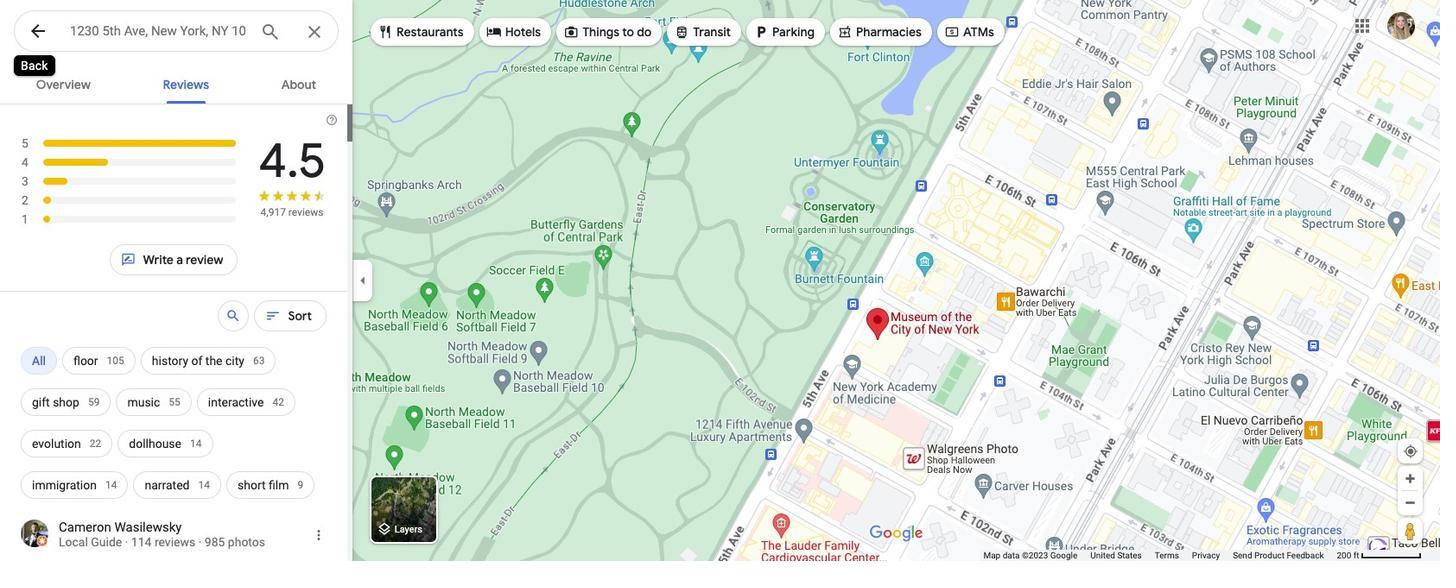 Task type: locate. For each thing, give the bounding box(es) containing it.
1230 5th Ave, New York, NY 10029 field
[[14, 10, 339, 53]]

3 stars, 381 reviews image
[[21, 172, 237, 191]]

united states
[[1091, 551, 1142, 561]]

 transit
[[674, 22, 731, 41]]

sort button
[[254, 296, 327, 337]]

terms
[[1155, 551, 1179, 561]]

narrated 14
[[145, 479, 210, 493]]

· left 985
[[198, 536, 202, 550]]

1 horizontal spatial ·
[[198, 536, 202, 550]]

actions for cameron wasilewsky's review image
[[311, 528, 327, 544]]

4.5
[[258, 130, 326, 192]]

14 for narrated
[[198, 480, 210, 492]]


[[837, 22, 853, 41]]

1 vertical spatial reviews
[[155, 536, 195, 550]]

photos
[[228, 536, 265, 550]]

1 horizontal spatial reviews
[[288, 207, 324, 219]]

14 right narrated
[[198, 480, 210, 492]]

send product feedback button
[[1233, 550, 1324, 562]]

immigration 14
[[32, 479, 117, 493]]

reviews right '114'
[[155, 536, 195, 550]]

reviews
[[163, 77, 209, 92]]

of
[[191, 354, 203, 368]]

14 inside immigration 14
[[105, 480, 117, 492]]

floor
[[73, 354, 98, 368]]

14 for dollhouse
[[190, 438, 202, 450]]

59
[[88, 397, 100, 409]]

· left '114'
[[125, 536, 128, 550]]

14 right dollhouse
[[190, 438, 202, 450]]

14
[[190, 438, 202, 450], [105, 480, 117, 492], [198, 480, 210, 492]]

tab list containing overview
[[0, 62, 353, 104]]

layers
[[395, 525, 422, 536]]

a
[[176, 252, 183, 268]]

transit
[[693, 24, 731, 40]]

terms button
[[1155, 550, 1179, 562]]

5
[[22, 137, 28, 150]]

985
[[205, 536, 225, 550]]

105
[[107, 355, 124, 367]]

None field
[[70, 21, 246, 41]]

 search field
[[14, 10, 339, 55]]

to
[[622, 24, 634, 40]]

4
[[22, 156, 28, 169]]

music
[[127, 396, 160, 410]]

tab list inside google maps element
[[0, 62, 353, 104]]

0 horizontal spatial reviews
[[155, 536, 195, 550]]

 atms
[[944, 22, 994, 41]]

the
[[205, 354, 223, 368]]

 parking
[[754, 22, 815, 41]]

dollhouse, mentioned in 14 reviews radio
[[118, 423, 213, 465]]

none field inside 1230 5th ave, new york, ny 10029 field
[[70, 21, 246, 41]]

200 ft
[[1337, 551, 1360, 561]]

atms
[[963, 24, 994, 40]]

narrated
[[145, 479, 190, 493]]

restaurants
[[397, 24, 464, 40]]


[[944, 22, 960, 41]]

gift shop 59
[[32, 396, 100, 410]]

united
[[1091, 551, 1116, 561]]

0 vertical spatial reviews
[[288, 207, 324, 219]]

evolution, mentioned in 22 reviews radio
[[21, 423, 113, 465]]

2 · from the left
[[198, 536, 202, 550]]

 things to do
[[564, 22, 652, 41]]

gift
[[32, 396, 50, 410]]

photo of cameron wasilewsky image
[[21, 520, 48, 548]]

google account: michelle dermenjian  
(michelle.dermenjian@adept.ai) image
[[1388, 12, 1415, 39]]

5 stars, 3,270 reviews image
[[21, 134, 238, 153]]

write
[[143, 252, 174, 268]]

city
[[226, 354, 244, 368]]

55
[[169, 397, 180, 409]]

tab list
[[0, 62, 353, 104]]

4,917
[[261, 207, 286, 219]]

sort image
[[266, 308, 281, 324]]

reviews down 4.5 stars image
[[288, 207, 324, 219]]


[[674, 22, 690, 41]]

pharmacies
[[856, 24, 922, 40]]

9
[[298, 480, 303, 492]]

film
[[269, 479, 289, 493]]

4 stars, 1,077 reviews image
[[21, 153, 237, 172]]

All reviews radio
[[21, 340, 57, 382]]


[[378, 22, 393, 41]]

floor, mentioned in 105 reviews radio
[[62, 340, 136, 382]]

send product feedback
[[1233, 551, 1324, 561]]

map
[[984, 551, 1001, 561]]

cameron wasilewsky local guide · 114 reviews · 985 photos
[[59, 520, 265, 550]]

14 inside dollhouse 14
[[190, 438, 202, 450]]

14 inside the narrated 14
[[198, 480, 210, 492]]

overview
[[36, 77, 91, 92]]

14 for immigration
[[105, 480, 117, 492]]

footer
[[984, 550, 1337, 562]]


[[28, 19, 48, 43]]

·
[[125, 536, 128, 550], [198, 536, 202, 550]]

42
[[273, 397, 284, 409]]

22
[[90, 438, 101, 450]]

 write a review
[[121, 251, 223, 270]]

 button
[[14, 10, 62, 55]]

0 horizontal spatial ·
[[125, 536, 128, 550]]

 hotels
[[486, 22, 541, 41]]

local
[[59, 536, 88, 550]]

hotels
[[505, 24, 541, 40]]

do
[[637, 24, 652, 40]]

immigration
[[32, 479, 97, 493]]

reviews
[[288, 207, 324, 219], [155, 536, 195, 550]]

14 right immigration
[[105, 480, 117, 492]]

©2023
[[1022, 551, 1048, 561]]

footer containing map data ©2023 google
[[984, 550, 1337, 562]]

music, mentioned in 55 reviews radio
[[116, 382, 192, 423]]



Task type: describe. For each thing, give the bounding box(es) containing it.
reviews button
[[149, 62, 223, 104]]

map data ©2023 google
[[984, 551, 1078, 561]]

 pharmacies
[[837, 22, 922, 41]]

search reviews image
[[226, 308, 241, 324]]

show your location image
[[1403, 444, 1419, 460]]

dollhouse
[[129, 437, 181, 451]]

evolution
[[32, 437, 81, 451]]


[[564, 22, 579, 41]]

1 stars, 88 reviews image
[[21, 210, 237, 229]]

send
[[1233, 551, 1253, 561]]

4.5 stars image
[[258, 189, 327, 206]]

short film 9
[[238, 479, 303, 493]]

reviews inside cameron wasilewsky local guide · 114 reviews · 985 photos
[[155, 536, 195, 550]]

about button
[[268, 62, 330, 104]]

footer inside google maps element
[[984, 550, 1337, 562]]

interactive 42
[[208, 396, 284, 410]]

2 stars, 101 reviews image
[[21, 191, 237, 210]]

zoom in image
[[1404, 473, 1417, 486]]

sort
[[288, 308, 312, 324]]

all
[[32, 354, 46, 368]]

guide
[[91, 536, 122, 550]]

63
[[253, 355, 265, 367]]

collapse side panel image
[[353, 271, 372, 290]]

cameron
[[59, 520, 111, 536]]


[[754, 22, 769, 41]]

overview button
[[22, 62, 105, 104]]

2
[[22, 194, 28, 207]]

1
[[22, 213, 28, 226]]

wasilewsky
[[114, 520, 182, 536]]

refine reviews option group
[[21, 340, 327, 506]]

united states button
[[1091, 550, 1142, 562]]

zoom out image
[[1404, 497, 1417, 510]]

floor 105
[[73, 354, 124, 368]]

evolution 22
[[32, 437, 101, 451]]

product
[[1255, 551, 1285, 561]]

200
[[1337, 551, 1352, 561]]

show street view coverage image
[[1398, 518, 1423, 544]]

3
[[22, 175, 28, 188]]

google maps element
[[0, 0, 1440, 562]]

privacy
[[1192, 551, 1220, 561]]

history
[[152, 354, 188, 368]]

dollhouse 14
[[129, 437, 202, 451]]

google
[[1051, 551, 1078, 561]]

music 55
[[127, 396, 180, 410]]

short film, mentioned in 9 reviews radio
[[226, 465, 315, 506]]

114
[[131, 536, 152, 550]]

data
[[1003, 551, 1020, 561]]


[[486, 22, 502, 41]]

gift shop, mentioned in 59 reviews radio
[[21, 382, 111, 423]]

feedback
[[1287, 551, 1324, 561]]

review
[[186, 252, 223, 268]]

museum of the city of new york main content
[[0, 62, 353, 562]]

states
[[1118, 551, 1142, 561]]

things
[[583, 24, 620, 40]]

ft
[[1354, 551, 1360, 561]]

4,917 reviews
[[261, 207, 324, 219]]

parking
[[773, 24, 815, 40]]

short
[[238, 479, 266, 493]]

 restaurants
[[378, 22, 464, 41]]

interactive
[[208, 396, 264, 410]]

200 ft button
[[1337, 551, 1422, 561]]

about
[[281, 77, 316, 92]]

1 · from the left
[[125, 536, 128, 550]]

interactive, mentioned in 42 reviews radio
[[197, 382, 295, 423]]

immigration, mentioned in 14 reviews radio
[[21, 465, 128, 506]]


[[121, 251, 136, 270]]

history of the city 63
[[152, 354, 265, 368]]

narrated, mentioned in 14 reviews radio
[[133, 465, 221, 506]]

shop
[[53, 396, 79, 410]]

history of the city, mentioned in 63 reviews radio
[[141, 340, 276, 382]]

privacy button
[[1192, 550, 1220, 562]]



Task type: vqa. For each thing, say whether or not it's contained in the screenshot.
top song
no



